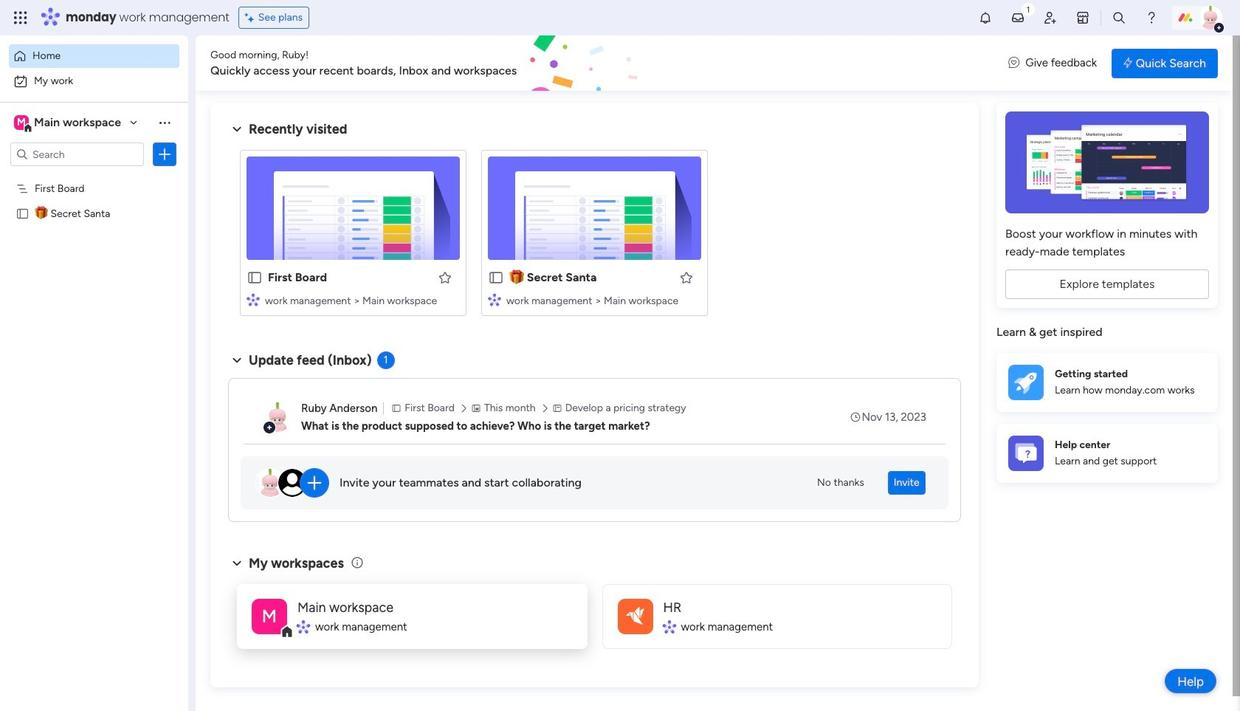 Task type: locate. For each thing, give the bounding box(es) containing it.
v2 user feedback image
[[1009, 55, 1020, 71]]

help image
[[1145, 10, 1160, 25]]

1 public board image from the left
[[247, 270, 263, 286]]

public board image for 2nd add to favorites icon from right
[[247, 270, 263, 286]]

ruby anderson image
[[263, 403, 292, 432]]

option
[[9, 44, 179, 68], [9, 69, 179, 93], [0, 175, 188, 178]]

public board image
[[247, 270, 263, 286], [488, 270, 504, 286]]

workspace options image
[[157, 115, 172, 130]]

2 vertical spatial option
[[0, 175, 188, 178]]

ruby anderson image
[[1199, 6, 1223, 30]]

1 vertical spatial option
[[9, 69, 179, 93]]

0 vertical spatial workspace image
[[14, 114, 29, 131]]

quick search results list box
[[228, 138, 962, 334]]

search everything image
[[1112, 10, 1127, 25]]

add to favorites image
[[438, 270, 453, 285], [680, 270, 694, 285]]

2 public board image from the left
[[488, 270, 504, 286]]

workspace image
[[253, 599, 288, 634], [627, 603, 644, 630]]

2 add to favorites image from the left
[[680, 270, 694, 285]]

0 horizontal spatial add to favorites image
[[438, 270, 453, 285]]

1 element
[[377, 352, 395, 369]]

workspace image
[[14, 114, 29, 131], [618, 599, 653, 634]]

0 horizontal spatial public board image
[[247, 270, 263, 286]]

help center element
[[997, 424, 1219, 483]]

list box
[[0, 172, 188, 425]]

see plans image
[[245, 10, 258, 26]]

1 horizontal spatial public board image
[[488, 270, 504, 286]]

close my workspaces image
[[228, 555, 246, 572]]

1 vertical spatial workspace image
[[618, 599, 653, 634]]

1 horizontal spatial add to favorites image
[[680, 270, 694, 285]]



Task type: describe. For each thing, give the bounding box(es) containing it.
close update feed (inbox) image
[[228, 352, 246, 369]]

workspace selection element
[[14, 114, 123, 133]]

0 horizontal spatial workspace image
[[14, 114, 29, 131]]

0 vertical spatial option
[[9, 44, 179, 68]]

select product image
[[13, 10, 28, 25]]

close recently visited image
[[228, 120, 246, 138]]

component image
[[247, 293, 260, 306]]

component image
[[298, 620, 311, 634]]

0 horizontal spatial workspace image
[[253, 599, 288, 634]]

public board image for 1st add to favorites icon from right
[[488, 270, 504, 286]]

options image
[[157, 147, 172, 162]]

1 image
[[1022, 1, 1036, 17]]

1 horizontal spatial workspace image
[[618, 599, 653, 634]]

v2 bolt switch image
[[1124, 55, 1133, 71]]

public board image
[[16, 206, 30, 220]]

templates image image
[[1010, 112, 1205, 213]]

1 horizontal spatial workspace image
[[627, 603, 644, 630]]

getting started element
[[997, 353, 1219, 412]]

monday marketplace image
[[1076, 10, 1091, 25]]

Search in workspace field
[[31, 146, 123, 163]]

update feed image
[[1011, 10, 1026, 25]]

1 add to favorites image from the left
[[438, 270, 453, 285]]

notifications image
[[979, 10, 993, 25]]

invite members image
[[1044, 10, 1058, 25]]



Task type: vqa. For each thing, say whether or not it's contained in the screenshot.
"Public board" image to the bottom
no



